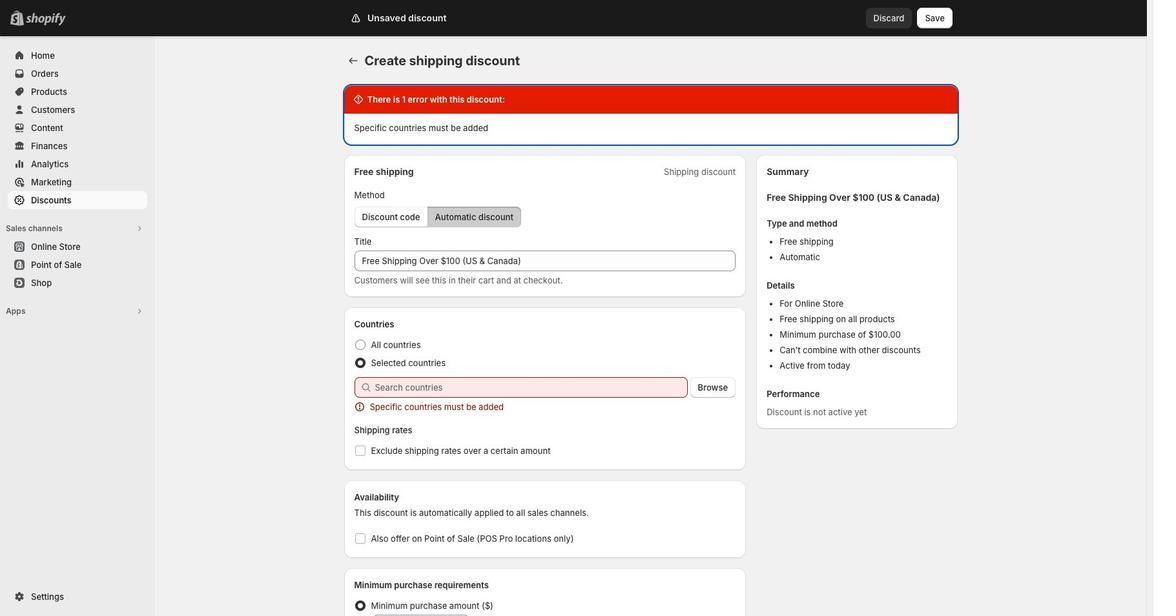 Task type: vqa. For each thing, say whether or not it's contained in the screenshot.
Toggle publishing entries as web pages image
no



Task type: locate. For each thing, give the bounding box(es) containing it.
None text field
[[355, 251, 736, 271]]

Search countries text field
[[375, 377, 688, 398]]



Task type: describe. For each thing, give the bounding box(es) containing it.
shopify image
[[26, 13, 66, 26]]

0.00 text field
[[390, 615, 470, 617]]



